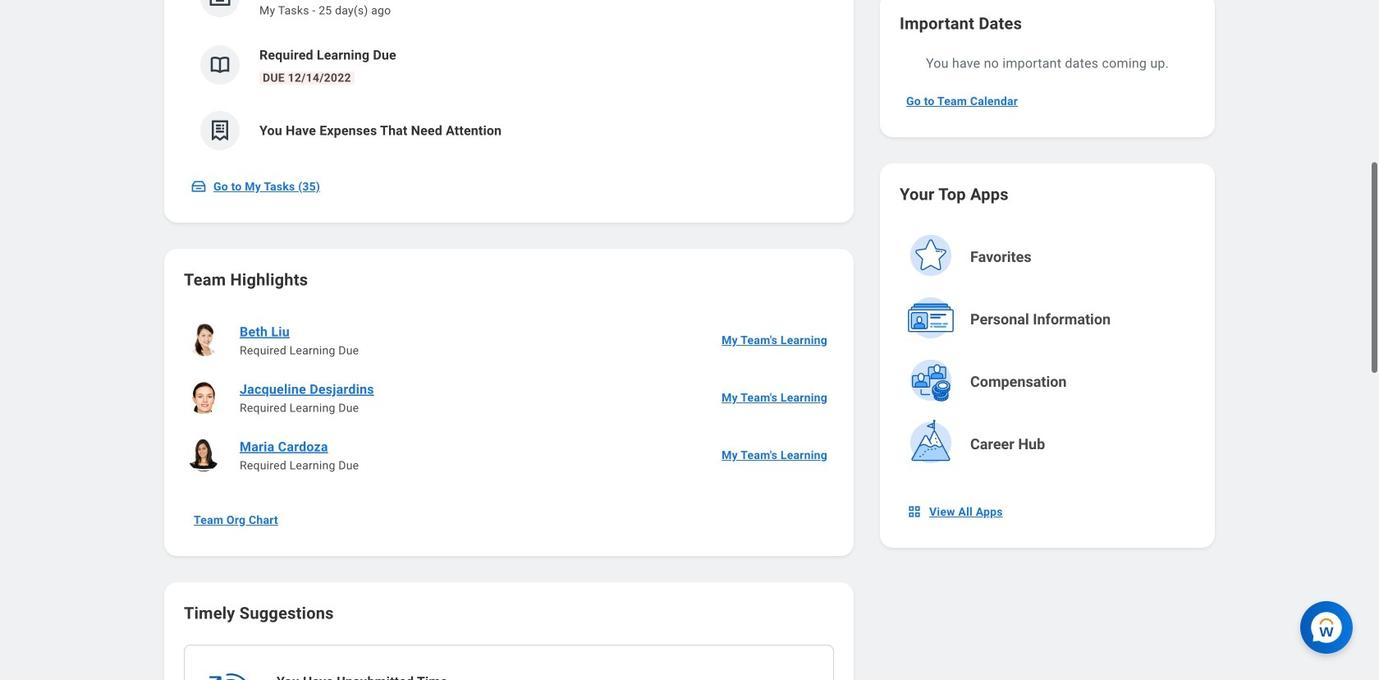 Task type: describe. For each thing, give the bounding box(es) containing it.
2 list from the top
[[184, 311, 834, 484]]

book open image
[[208, 53, 232, 77]]



Task type: vqa. For each thing, say whether or not it's contained in the screenshot.
2nd List from the bottom
yes



Task type: locate. For each thing, give the bounding box(es) containing it.
1 list from the top
[[184, 0, 834, 163]]

inbox image
[[191, 178, 207, 195]]

0 vertical spatial list
[[184, 0, 834, 163]]

1 vertical spatial list
[[184, 311, 834, 484]]

inbox image
[[208, 0, 232, 10]]

nbox image
[[907, 503, 923, 520]]

dashboard expenses image
[[208, 118, 232, 143]]

list
[[184, 0, 834, 163], [184, 311, 834, 484]]



